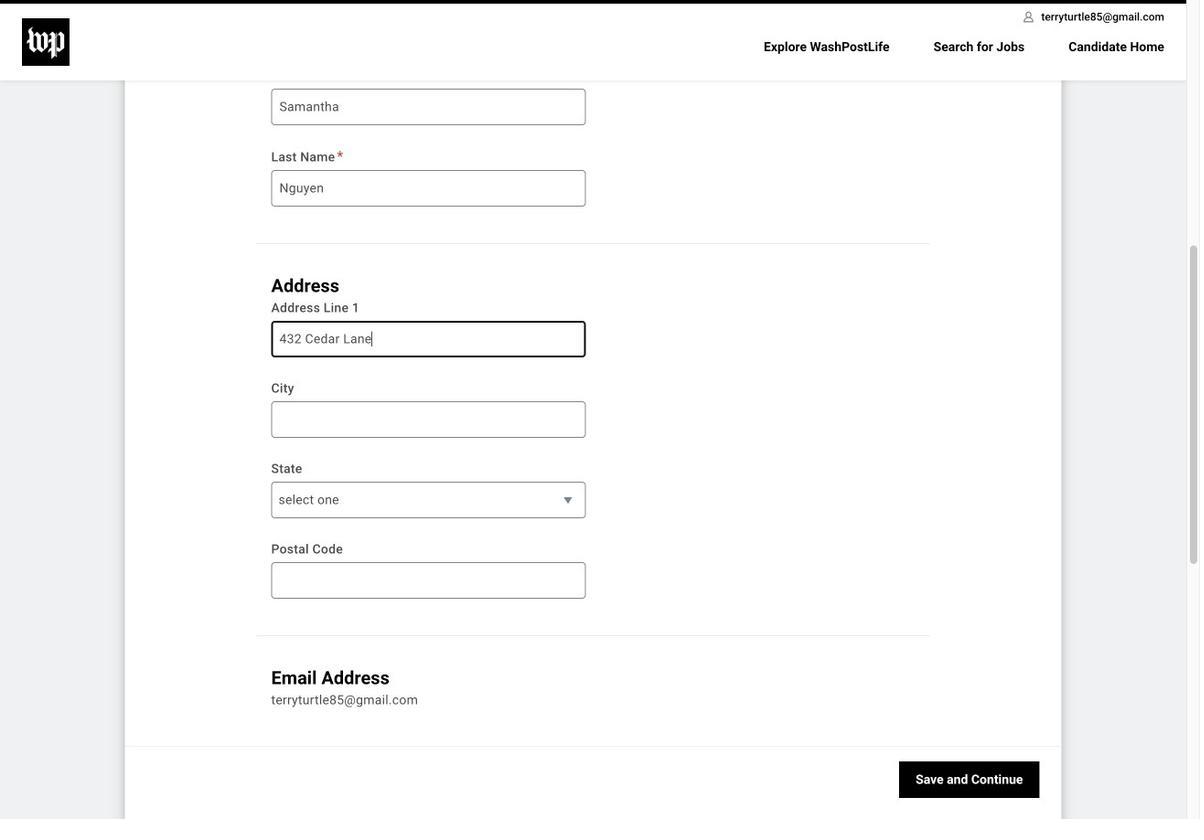 Task type: locate. For each thing, give the bounding box(es) containing it.
None text field
[[271, 321, 586, 358], [271, 402, 586, 438], [271, 563, 586, 599], [271, 692, 916, 710], [271, 321, 586, 358], [271, 402, 586, 438], [271, 563, 586, 599], [271, 692, 916, 710]]

careers image
[[22, 18, 70, 66]]

user image
[[1022, 10, 1036, 24]]

None text field
[[271, 89, 586, 125], [271, 170, 586, 207], [271, 89, 586, 125], [271, 170, 586, 207]]



Task type: vqa. For each thing, say whether or not it's contained in the screenshot.
Careers image
yes



